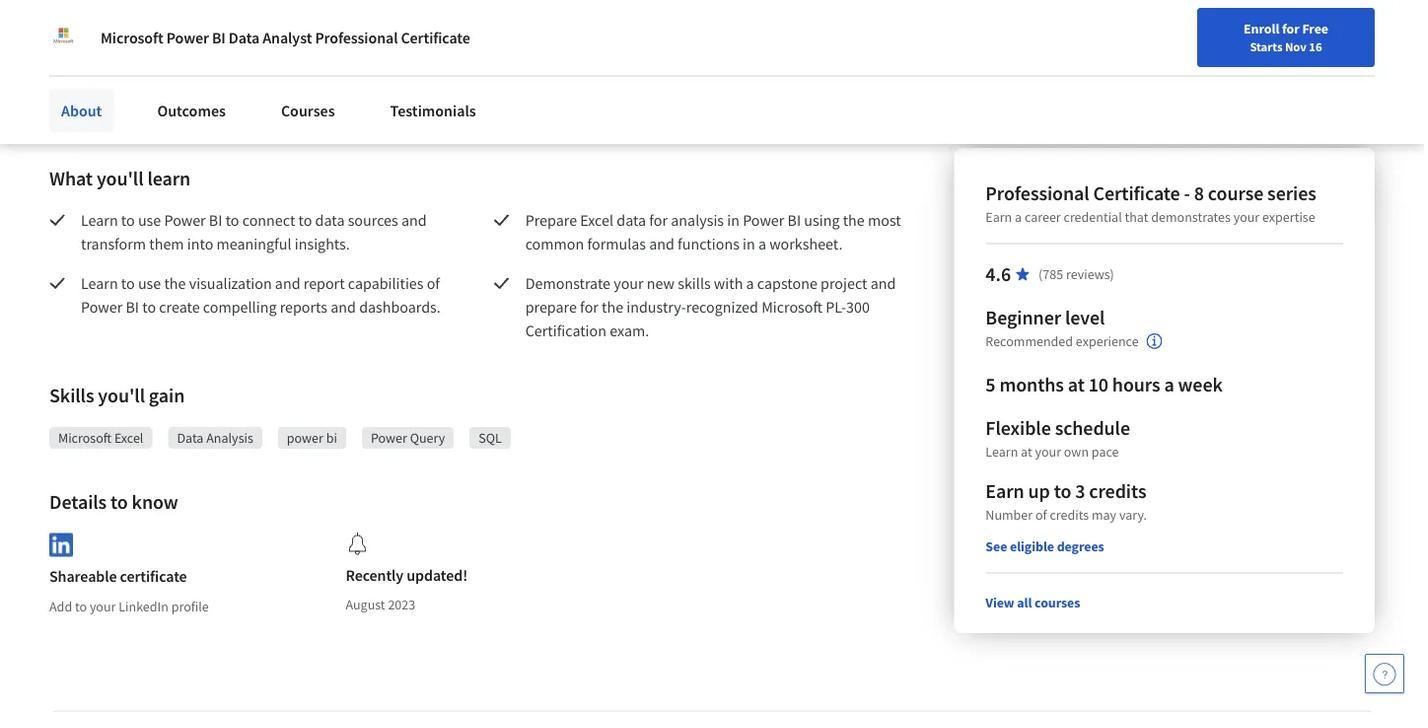 Task type: vqa. For each thing, say whether or not it's contained in the screenshot.
week
yes



Task type: describe. For each thing, give the bounding box(es) containing it.
1 horizontal spatial in
[[743, 234, 755, 254]]

0 horizontal spatial certificate
[[401, 28, 470, 47]]

what you'll learn
[[49, 166, 191, 191]]

power inside learn to use power bi to connect to data sources and transform them into meaningful insights.
[[164, 210, 206, 230]]

into
[[187, 234, 213, 254]]

microsoft image
[[49, 24, 77, 51]]

0 vertical spatial at
[[1068, 372, 1085, 397]]

all
[[1017, 594, 1032, 612]]

profile
[[171, 598, 209, 615]]

level
[[1065, 305, 1105, 330]]

skills
[[678, 273, 711, 293]]

your inside the professional certificate - 8 course series earn a career credential that demonstrates your expertise
[[1234, 208, 1260, 226]]

query
[[410, 429, 445, 447]]

worksheet.
[[770, 234, 843, 254]]

bi inside prepare excel data for analysis in power bi using the most common formulas and functions in a worksheet.
[[788, 210, 801, 230]]

you'll for skills
[[98, 383, 145, 408]]

insights.
[[295, 234, 350, 254]]

power inside learn to use the visualization and report capabilities of power bi to create compelling reports and dashboards.
[[81, 297, 123, 317]]

8
[[1194, 181, 1205, 206]]

about for 1st outcomes link from the bottom
[[61, 101, 102, 120]]

and up reports
[[275, 273, 300, 293]]

2 earn from the top
[[986, 479, 1025, 504]]

experience
[[1076, 333, 1139, 351]]

sources
[[348, 210, 398, 230]]

certificate
[[120, 567, 187, 587]]

for inside prepare excel data for analysis in power bi using the most common formulas and functions in a worksheet.
[[649, 210, 668, 230]]

4.6
[[986, 262, 1011, 287]]

power bi
[[287, 429, 337, 447]]

career
[[1025, 208, 1061, 226]]

connect
[[242, 210, 295, 230]]

shareable
[[49, 567, 117, 587]]

see eligible degrees button
[[986, 537, 1105, 556]]

degrees
[[1057, 538, 1105, 555]]

data inside prepare excel data for analysis in power bi using the most common formulas and functions in a worksheet.
[[617, 210, 646, 230]]

to left know
[[111, 490, 128, 514]]

demonstrate your new skills with a capstone project and prepare for the industry-recognized microsoft pl-300 certification exam.
[[525, 273, 899, 340]]

meaningful
[[217, 234, 292, 254]]

microsoft for microsoft excel
[[58, 429, 112, 447]]

reviews)
[[1066, 265, 1115, 283]]

sql
[[479, 429, 502, 447]]

months
[[1000, 372, 1064, 397]]

industry-
[[627, 297, 686, 317]]

details
[[49, 490, 107, 514]]

the inside prepare excel data for analysis in power bi using the most common formulas and functions in a worksheet.
[[843, 210, 865, 230]]

a left "week"
[[1165, 372, 1175, 397]]

a inside prepare excel data for analysis in power bi using the most common formulas and functions in a worksheet.
[[759, 234, 767, 254]]

them
[[149, 234, 184, 254]]

0 vertical spatial data
[[229, 28, 260, 47]]

power
[[287, 429, 324, 447]]

know
[[132, 490, 178, 514]]

capabilities
[[348, 273, 424, 293]]

what
[[49, 166, 93, 191]]

testimonials link for second outcomes link from the bottom
[[378, 76, 488, 119]]

skills you'll gain
[[49, 383, 185, 408]]

capstone
[[758, 273, 818, 293]]

week
[[1179, 372, 1223, 397]]

updated!
[[407, 565, 468, 585]]

bi inside learn to use power bi to connect to data sources and transform them into meaningful insights.
[[209, 210, 222, 230]]

learn to use the visualization and report capabilities of power bi to create compelling reports and dashboards.
[[81, 273, 447, 317]]

pl-
[[826, 297, 847, 317]]

microsoft excel
[[58, 429, 143, 447]]

recently
[[346, 565, 404, 585]]

using
[[804, 210, 840, 230]]

0 vertical spatial credits
[[1089, 479, 1147, 504]]

demonstrate
[[525, 273, 611, 293]]

learn inside flexible schedule learn at your own pace
[[986, 443, 1018, 461]]

earn up to 3 credits
[[986, 479, 1147, 504]]

dashboards.
[[359, 297, 441, 317]]

linkedin
[[119, 598, 169, 615]]

outcomes for second outcomes link from the bottom
[[157, 88, 226, 108]]

bi left analyst at the top left of page
[[212, 28, 226, 47]]

power query
[[371, 429, 445, 447]]

testimonials for testimonials link associated with second outcomes link from the bottom
[[390, 88, 476, 108]]

information about difficulty level pre-requisites. image
[[1147, 333, 1163, 349]]

earn inside the professional certificate - 8 course series earn a career credential that demonstrates your expertise
[[986, 208, 1012, 226]]

and inside learn to use power bi to connect to data sources and transform them into meaningful insights.
[[401, 210, 427, 230]]

august
[[346, 596, 385, 614]]

excel for microsoft
[[114, 429, 143, 447]]

august 2023
[[346, 596, 416, 614]]

courses for 1st outcomes link from the bottom
[[281, 101, 335, 120]]

use for to
[[138, 273, 161, 293]]

expertise
[[1263, 208, 1316, 226]]

credential
[[1064, 208, 1122, 226]]

nov
[[1285, 38, 1307, 54]]

recognized
[[686, 297, 759, 317]]

free
[[1303, 20, 1329, 37]]

microsoft for microsoft power bi data analyst professional certificate
[[101, 28, 163, 47]]

course
[[1208, 181, 1264, 206]]

for inside demonstrate your new skills with a capstone project and prepare for the industry-recognized microsoft pl-300 certification exam.
[[580, 297, 599, 317]]

project
[[821, 273, 868, 293]]

and down report
[[331, 297, 356, 317]]

to up transform
[[121, 210, 135, 230]]

to down transform
[[121, 273, 135, 293]]

own
[[1064, 443, 1089, 461]]

1 vertical spatial data
[[177, 429, 204, 447]]

the inside learn to use the visualization and report capabilities of power bi to create compelling reports and dashboards.
[[164, 273, 186, 293]]

view
[[986, 594, 1015, 612]]

help center image
[[1373, 662, 1397, 686]]

10
[[1089, 372, 1109, 397]]

shareable certificate
[[49, 567, 187, 587]]

300
[[847, 297, 870, 317]]

(785
[[1039, 265, 1064, 283]]

1 horizontal spatial of
[[1036, 506, 1047, 524]]

recently updated!
[[346, 565, 468, 585]]

the inside demonstrate your new skills with a capstone project and prepare for the industry-recognized microsoft pl-300 certification exam.
[[602, 297, 624, 317]]

reports
[[280, 297, 328, 317]]

courses
[[1035, 594, 1081, 612]]

demonstrates
[[1152, 208, 1231, 226]]

courses link for testimonials link associated with second outcomes link from the bottom
[[269, 76, 347, 119]]

learn for learn to use power bi to connect to data sources and transform them into meaningful insights.
[[81, 210, 118, 230]]

recommended
[[986, 333, 1073, 351]]

see eligible degrees
[[986, 538, 1105, 555]]



Task type: locate. For each thing, give the bounding box(es) containing it.
0 vertical spatial learn
[[81, 210, 118, 230]]

0 vertical spatial use
[[138, 210, 161, 230]]

1 vertical spatial for
[[649, 210, 668, 230]]

and inside prepare excel data for analysis in power bi using the most common formulas and functions in a worksheet.
[[649, 234, 675, 254]]

up
[[1029, 479, 1050, 504]]

analysis
[[206, 429, 253, 447]]

0 horizontal spatial for
[[580, 297, 599, 317]]

of inside learn to use the visualization and report capabilities of power bi to create compelling reports and dashboards.
[[427, 273, 440, 293]]

of
[[427, 273, 440, 293], [1036, 506, 1047, 524]]

0 vertical spatial in
[[727, 210, 740, 230]]

outcomes
[[157, 88, 226, 108], [157, 101, 226, 120]]

new
[[647, 273, 675, 293]]

number
[[986, 506, 1033, 524]]

a left the career
[[1015, 208, 1022, 226]]

1 earn from the top
[[986, 208, 1012, 226]]

use up them on the top of page
[[138, 210, 161, 230]]

and
[[401, 210, 427, 230], [649, 234, 675, 254], [275, 273, 300, 293], [871, 273, 896, 293], [331, 297, 356, 317]]

testimonials link for 1st outcomes link from the bottom
[[378, 89, 488, 132]]

bi up worksheet.
[[788, 210, 801, 230]]

most
[[868, 210, 901, 230]]

your inside flexible schedule learn at your own pace
[[1035, 443, 1062, 461]]

about link down the microsoft image
[[49, 76, 114, 119]]

2 vertical spatial learn
[[986, 443, 1018, 461]]

bi
[[212, 28, 226, 47], [209, 210, 222, 230], [788, 210, 801, 230], [126, 297, 139, 317]]

0 vertical spatial you'll
[[97, 166, 144, 191]]

professional certificate - 8 course series earn a career credential that demonstrates your expertise
[[986, 181, 1317, 226]]

0 vertical spatial for
[[1283, 20, 1300, 37]]

use inside learn to use power bi to connect to data sources and transform them into meaningful insights.
[[138, 210, 161, 230]]

enroll for free starts nov 16
[[1244, 20, 1329, 54]]

2 horizontal spatial for
[[1283, 20, 1300, 37]]

power inside prepare excel data for analysis in power bi using the most common formulas and functions in a worksheet.
[[743, 210, 785, 230]]

starts
[[1250, 38, 1283, 54]]

microsoft inside demonstrate your new skills with a capstone project and prepare for the industry-recognized microsoft pl-300 certification exam.
[[762, 297, 823, 317]]

hours
[[1113, 372, 1161, 397]]

data left analyst at the top left of page
[[229, 28, 260, 47]]

the up create
[[164, 273, 186, 293]]

0 vertical spatial certificate
[[401, 28, 470, 47]]

testimonials link
[[378, 76, 488, 119], [378, 89, 488, 132]]

outcomes for 1st outcomes link from the bottom
[[157, 101, 226, 120]]

a right 'with'
[[746, 273, 754, 293]]

0 horizontal spatial excel
[[114, 429, 143, 447]]

you'll for what
[[97, 166, 144, 191]]

1 horizontal spatial data
[[617, 210, 646, 230]]

bi left create
[[126, 297, 139, 317]]

your left own
[[1035, 443, 1062, 461]]

1 vertical spatial use
[[138, 273, 161, 293]]

for up nov
[[1283, 20, 1300, 37]]

microsoft
[[101, 28, 163, 47], [762, 297, 823, 317], [58, 429, 112, 447]]

bi up into
[[209, 210, 222, 230]]

pace
[[1092, 443, 1119, 461]]

courses link
[[269, 76, 347, 119], [269, 89, 347, 132]]

2 vertical spatial microsoft
[[58, 429, 112, 447]]

2 vertical spatial for
[[580, 297, 599, 317]]

for down demonstrate
[[580, 297, 599, 317]]

and up new
[[649, 234, 675, 254]]

to up insights.
[[298, 210, 312, 230]]

1 vertical spatial credits
[[1050, 506, 1089, 524]]

2 testimonials from the top
[[390, 101, 476, 120]]

earn left the career
[[986, 208, 1012, 226]]

2 horizontal spatial the
[[843, 210, 865, 230]]

2 outcomes from the top
[[157, 101, 226, 120]]

learn
[[81, 210, 118, 230], [81, 273, 118, 293], [986, 443, 1018, 461]]

0 vertical spatial microsoft
[[101, 28, 163, 47]]

0 horizontal spatial of
[[427, 273, 440, 293]]

series
[[1268, 181, 1317, 206]]

flexible schedule learn at your own pace
[[986, 416, 1131, 461]]

to up meaningful
[[226, 210, 239, 230]]

learn to use power bi to connect to data sources and transform them into meaningful insights.
[[81, 210, 430, 254]]

view all courses
[[986, 594, 1081, 612]]

about up what on the left top
[[61, 101, 102, 120]]

excel for prepare
[[580, 210, 614, 230]]

0 vertical spatial excel
[[580, 210, 614, 230]]

5 months at 10 hours a week
[[986, 372, 1223, 397]]

1 outcomes link from the top
[[145, 76, 238, 119]]

excel inside prepare excel data for analysis in power bi using the most common formulas and functions in a worksheet.
[[580, 210, 614, 230]]

1 horizontal spatial the
[[602, 297, 624, 317]]

coursera image
[[24, 16, 149, 48]]

use up create
[[138, 273, 161, 293]]

2023
[[388, 596, 416, 614]]

microsoft down capstone
[[762, 297, 823, 317]]

2 about from the top
[[61, 101, 102, 120]]

the up exam.
[[602, 297, 624, 317]]

professional
[[315, 28, 398, 47], [986, 181, 1090, 206]]

beginner
[[986, 305, 1062, 330]]

your down the course
[[1234, 208, 1260, 226]]

professional inside the professional certificate - 8 course series earn a career credential that demonstrates your expertise
[[986, 181, 1090, 206]]

and right sources
[[401, 210, 427, 230]]

0 horizontal spatial data
[[177, 429, 204, 447]]

view all courses link
[[986, 594, 1081, 612]]

about down the microsoft image
[[61, 88, 102, 108]]

1 courses from the top
[[281, 88, 335, 108]]

prepare
[[525, 210, 577, 230]]

1 about link from the top
[[49, 76, 114, 119]]

learn
[[147, 166, 191, 191]]

5
[[986, 372, 996, 397]]

1 horizontal spatial professional
[[986, 181, 1090, 206]]

outcomes link
[[145, 76, 238, 119], [145, 89, 238, 132]]

earn up number
[[986, 479, 1025, 504]]

professional up the career
[[986, 181, 1090, 206]]

number of credits may vary.
[[986, 506, 1147, 524]]

learn up transform
[[81, 210, 118, 230]]

credits down "earn up to 3 credits"
[[1050, 506, 1089, 524]]

and inside demonstrate your new skills with a capstone project and prepare for the industry-recognized microsoft pl-300 certification exam.
[[871, 273, 896, 293]]

2 courses from the top
[[281, 101, 335, 120]]

2 data from the left
[[617, 210, 646, 230]]

you'll left gain on the left bottom
[[98, 383, 145, 408]]

1 testimonials from the top
[[390, 88, 476, 108]]

microsoft right the microsoft image
[[101, 28, 163, 47]]

about link for second outcomes link from the bottom
[[49, 76, 114, 119]]

1 vertical spatial at
[[1021, 443, 1033, 461]]

testimonials for testimonials link for 1st outcomes link from the bottom
[[390, 101, 476, 120]]

menu item
[[1011, 20, 1137, 84]]

2 courses link from the top
[[269, 89, 347, 132]]

at left 10
[[1068, 372, 1085, 397]]

2 use from the top
[[138, 273, 161, 293]]

report
[[304, 273, 345, 293]]

at down flexible
[[1021, 443, 1033, 461]]

data
[[315, 210, 345, 230], [617, 210, 646, 230]]

courses link for testimonials link for 1st outcomes link from the bottom
[[269, 89, 347, 132]]

microsoft power bi data analyst professional certificate
[[101, 28, 470, 47]]

0 horizontal spatial at
[[1021, 443, 1033, 461]]

1 vertical spatial in
[[743, 234, 755, 254]]

details to know
[[49, 490, 178, 514]]

your
[[1234, 208, 1260, 226], [614, 273, 644, 293], [1035, 443, 1062, 461], [90, 598, 116, 615]]

recommended experience
[[986, 333, 1139, 351]]

use inside learn to use the visualization and report capabilities of power bi to create compelling reports and dashboards.
[[138, 273, 161, 293]]

to left create
[[142, 297, 156, 317]]

1 use from the top
[[138, 210, 161, 230]]

credits up may
[[1089, 479, 1147, 504]]

learn down flexible
[[986, 443, 1018, 461]]

exam.
[[610, 321, 649, 340]]

beginner level
[[986, 305, 1105, 330]]

0 horizontal spatial the
[[164, 273, 186, 293]]

courses for second outcomes link from the bottom
[[281, 88, 335, 108]]

a left worksheet.
[[759, 234, 767, 254]]

1 outcomes from the top
[[157, 88, 226, 108]]

enroll
[[1244, 20, 1280, 37]]

16
[[1309, 38, 1323, 54]]

2 about link from the top
[[49, 89, 114, 132]]

learn for learn to use the visualization and report capabilities of power bi to create compelling reports and dashboards.
[[81, 273, 118, 293]]

in up functions
[[727, 210, 740, 230]]

your inside demonstrate your new skills with a capstone project and prepare for the industry-recognized microsoft pl-300 certification exam.
[[614, 273, 644, 293]]

1 vertical spatial you'll
[[98, 383, 145, 408]]

to left 3
[[1054, 479, 1072, 504]]

0 vertical spatial of
[[427, 273, 440, 293]]

professional right analyst at the top left of page
[[315, 28, 398, 47]]

prepare excel data for analysis in power bi using the most common formulas and functions in a worksheet.
[[525, 210, 905, 254]]

formulas
[[587, 234, 646, 254]]

at
[[1068, 372, 1085, 397], [1021, 443, 1033, 461]]

1 testimonials link from the top
[[378, 76, 488, 119]]

0 vertical spatial the
[[843, 210, 865, 230]]

excel down skills you'll gain
[[114, 429, 143, 447]]

flexible
[[986, 416, 1051, 440]]

data up insights.
[[315, 210, 345, 230]]

at inside flexible schedule learn at your own pace
[[1021, 443, 1033, 461]]

skills
[[49, 383, 94, 408]]

eligible
[[1010, 538, 1055, 555]]

2 testimonials link from the top
[[378, 89, 488, 132]]

data inside learn to use power bi to connect to data sources and transform them into meaningful insights.
[[315, 210, 345, 230]]

common
[[525, 234, 584, 254]]

you'll
[[97, 166, 144, 191], [98, 383, 145, 408]]

1 vertical spatial learn
[[81, 273, 118, 293]]

-
[[1184, 181, 1191, 206]]

a inside demonstrate your new skills with a capstone project and prepare for the industry-recognized microsoft pl-300 certification exam.
[[746, 273, 754, 293]]

visualization
[[189, 273, 272, 293]]

in
[[727, 210, 740, 230], [743, 234, 755, 254]]

data up formulas
[[617, 210, 646, 230]]

for inside 'enroll for free starts nov 16'
[[1283, 20, 1300, 37]]

0 horizontal spatial professional
[[315, 28, 398, 47]]

1 vertical spatial of
[[1036, 506, 1047, 524]]

2 vertical spatial the
[[602, 297, 624, 317]]

with
[[714, 273, 743, 293]]

1 horizontal spatial certificate
[[1094, 181, 1181, 206]]

data left analysis
[[177, 429, 204, 447]]

analyst
[[263, 28, 312, 47]]

(785 reviews)
[[1039, 265, 1115, 283]]

1 vertical spatial the
[[164, 273, 186, 293]]

3
[[1076, 479, 1086, 504]]

you'll left learn
[[97, 166, 144, 191]]

your down "shareable certificate"
[[90, 598, 116, 615]]

1 about from the top
[[61, 88, 102, 108]]

1 horizontal spatial excel
[[580, 210, 614, 230]]

for left the analysis
[[649, 210, 668, 230]]

1 vertical spatial certificate
[[1094, 181, 1181, 206]]

bi inside learn to use the visualization and report capabilities of power bi to create compelling reports and dashboards.
[[126, 297, 139, 317]]

see
[[986, 538, 1008, 555]]

add to your linkedin profile
[[49, 598, 209, 615]]

1 horizontal spatial at
[[1068, 372, 1085, 397]]

bi
[[326, 429, 337, 447]]

learn down transform
[[81, 273, 118, 293]]

about for second outcomes link from the bottom
[[61, 88, 102, 108]]

gain
[[149, 383, 185, 408]]

1 vertical spatial excel
[[114, 429, 143, 447]]

1 courses link from the top
[[269, 76, 347, 119]]

excel up formulas
[[580, 210, 614, 230]]

1 vertical spatial earn
[[986, 479, 1025, 504]]

2 outcomes link from the top
[[145, 89, 238, 132]]

compelling
[[203, 297, 277, 317]]

about link for 1st outcomes link from the bottom
[[49, 89, 114, 132]]

1 vertical spatial microsoft
[[762, 297, 823, 317]]

and right project
[[871, 273, 896, 293]]

the left most
[[843, 210, 865, 230]]

None search field
[[281, 12, 607, 52]]

0 horizontal spatial data
[[315, 210, 345, 230]]

add
[[49, 598, 72, 615]]

learn inside learn to use power bi to connect to data sources and transform them into meaningful insights.
[[81, 210, 118, 230]]

of up dashboards.
[[427, 273, 440, 293]]

0 vertical spatial earn
[[986, 208, 1012, 226]]

a
[[1015, 208, 1022, 226], [759, 234, 767, 254], [746, 273, 754, 293], [1165, 372, 1175, 397]]

certificate inside the professional certificate - 8 course series earn a career credential that demonstrates your expertise
[[1094, 181, 1181, 206]]

about link up what on the left top
[[49, 89, 114, 132]]

1 vertical spatial professional
[[986, 181, 1090, 206]]

the
[[843, 210, 865, 230], [164, 273, 186, 293], [602, 297, 624, 317]]

0 vertical spatial professional
[[315, 28, 398, 47]]

1 horizontal spatial for
[[649, 210, 668, 230]]

your left new
[[614, 273, 644, 293]]

use for transform
[[138, 210, 161, 230]]

in right functions
[[743, 234, 755, 254]]

1 data from the left
[[315, 210, 345, 230]]

to right add
[[75, 598, 87, 615]]

learn inside learn to use the visualization and report capabilities of power bi to create compelling reports and dashboards.
[[81, 273, 118, 293]]

microsoft down the skills at the left
[[58, 429, 112, 447]]

a inside the professional certificate - 8 course series earn a career credential that demonstrates your expertise
[[1015, 208, 1022, 226]]

credits
[[1089, 479, 1147, 504], [1050, 506, 1089, 524]]

0 horizontal spatial in
[[727, 210, 740, 230]]

of down up
[[1036, 506, 1047, 524]]

1 horizontal spatial data
[[229, 28, 260, 47]]



